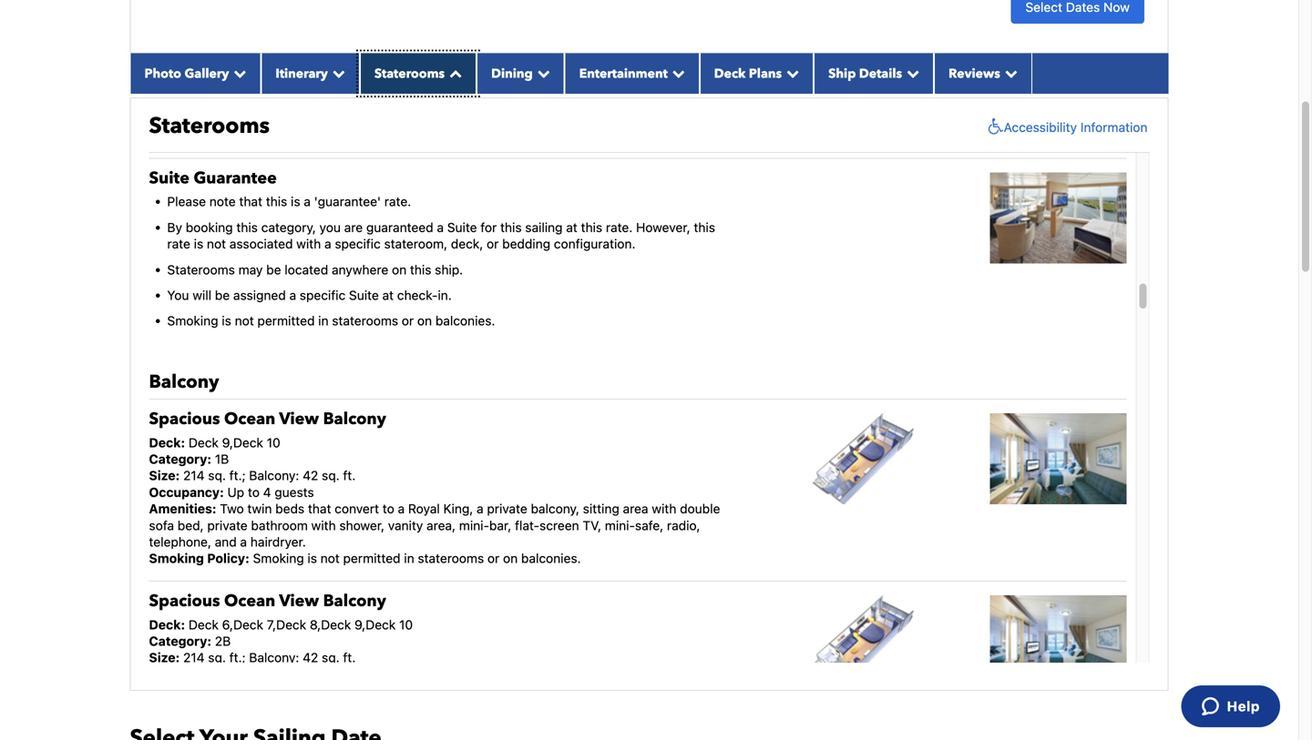 Task type: vqa. For each thing, say whether or not it's contained in the screenshot.
KING, inside Two twin beds that convert to a Royal King, a private balcony, sitting area with sofa, private bathroom with shower, vanity area, mini-bar, flat-screen TV, mini-safe, radio, telephone, and a hairdryer.
yes



Task type: describe. For each thing, give the bounding box(es) containing it.
may
[[238, 262, 263, 277]]

circuit
[[651, 95, 687, 110]]

telephone, inside two twin beds that convert to a royal king, a private balcony, sitting area with double sofa bed, private bathroom with shower, vanity area, mini-bar, flat-screen tv, mini-safe, radio, telephone, and a hairdryer. smoking policy: smoking is not permitted in staterooms or on balconies.
[[149, 535, 211, 550]]

vanity inside two twin beds that convert to a royal king, a private balcony, sitting area with sofa, private bathroom with shower, vanity area, mini-bar, flat-screen tv, mini-safe, radio, telephone, and a hairdryer.
[[330, 700, 365, 716]]

radio, inside two twin beds that convert to a royal king, a private balcony, sitting area with sofa, private bathroom with shower, vanity area, mini-bar, flat-screen tv, mini-safe, radio, telephone, and a hairdryer.
[[609, 700, 642, 716]]

size: for category: 2b size: 214 sq. ft.; balcony: 42 sq. ft.
[[149, 651, 180, 666]]

chevron down image for entertainment
[[668, 67, 685, 80]]

that inside up to 6 guests two twin beds that convert to a royal king, curtained section with bunk beds, living area with double sofabed, vanity, and sitting area. one and a half baths with shower, floor-to-ceiling wraparound panoramic windows 76 inches high by 321 inches wide, mini-bar, closed-circuit tv, mini-safe, radio, telephone, and a hairdryer. smoking is not permitted in staterooms or on balconies.
[[308, 62, 331, 77]]

radio, inside up to 6 guests two twin beds that convert to a royal king, curtained section with bunk beds, living area with double sofabed, vanity, and sitting area. one and a half baths with shower, floor-to-ceiling wraparound panoramic windows 76 inches high by 321 inches wide, mini-bar, closed-circuit tv, mini-safe, radio, telephone, and a hairdryer. smoking is not permitted in staterooms or on balconies.
[[211, 112, 244, 127]]

spacious ocean view balcony deck: deck 9,deck 10
[[149, 408, 386, 450]]

10 inside spacious ocean view balcony deck: deck 9,deck 10
[[267, 435, 280, 450]]

photo gallery button
[[130, 53, 261, 94]]

curtained
[[477, 62, 532, 77]]

this right however,
[[694, 220, 715, 235]]

smoking down bed,
[[149, 551, 204, 566]]

spacious ocean view balcony deck: deck 6,deck 7,deck 8,deck 9,deck 10
[[149, 590, 413, 633]]

76
[[342, 95, 357, 110]]

photo
[[144, 65, 181, 82]]

wheelchair image
[[984, 118, 1004, 136]]

check-
[[397, 288, 438, 303]]

located
[[285, 262, 328, 277]]

rate
[[167, 237, 190, 252]]

configuration.
[[554, 237, 636, 252]]

in inside up to 6 guests two twin beds that convert to a royal king, curtained section with bunk beds, living area with double sofabed, vanity, and sitting area. one and a half baths with shower, floor-to-ceiling wraparound panoramic windows 76 inches high by 321 inches wide, mini-bar, closed-circuit tv, mini-safe, radio, telephone, and a hairdryer. smoking is not permitted in staterooms or on balconies.
[[404, 128, 414, 143]]

associated
[[229, 237, 293, 252]]

ft.; for 1b
[[229, 469, 246, 484]]

or inside by booking this category, you are guaranteed a suite for this sailing at this rate. however, this rate is not associated with a specific stateroom, deck, or bedding configuration.
[[487, 237, 499, 252]]

shower, inside two twin beds that convert to a royal king, a private balcony, sitting area with sofa, private bathroom with shower, vanity area, mini-bar, flat-screen tv, mini-safe, radio, telephone, and a hairdryer.
[[281, 700, 326, 716]]

safe, inside up to 6 guests two twin beds that convert to a royal king, curtained section with bunk beds, living area with double sofabed, vanity, and sitting area. one and a half baths with shower, floor-to-ceiling wraparound panoramic windows 76 inches high by 321 inches wide, mini-bar, closed-circuit tv, mini-safe, radio, telephone, and a hairdryer. smoking is not permitted in staterooms or on balconies.
[[179, 112, 208, 127]]

rate. inside by booking this category, you are guaranteed a suite for this sailing at this rate. however, this rate is not associated with a specific stateroom, deck, or bedding configuration.
[[606, 220, 633, 235]]

deck plans button
[[700, 53, 814, 94]]

area, inside two twin beds that convert to a royal king, a private balcony, sitting area with double sofa bed, private bathroom with shower, vanity area, mini-bar, flat-screen tv, mini-safe, radio, telephone, and a hairdryer. smoking policy: smoking is not permitted in staterooms or on balconies.
[[427, 518, 456, 533]]

king, for flat-
[[443, 684, 473, 699]]

up to 6 guests two twin beds that convert to a royal king, curtained section with bunk beds, living area with double sofabed, vanity, and sitting area. one and a half baths with shower, floor-to-ceiling wraparound panoramic windows 76 inches high by 321 inches wide, mini-bar, closed-circuit tv, mini-safe, radio, telephone, and a hairdryer. smoking is not permitted in staterooms or on balconies.
[[149, 45, 734, 143]]

balconies. inside up to 6 guests two twin beds that convert to a royal king, curtained section with bunk beds, living area with double sofabed, vanity, and sitting area. one and a half baths with shower, floor-to-ceiling wraparound panoramic windows 76 inches high by 321 inches wide, mini-bar, closed-circuit tv, mini-safe, radio, telephone, and a hairdryer. smoking is not permitted in staterooms or on balconies.
[[521, 128, 581, 143]]

view for spacious ocean view balcony deck: deck 6,deck 7,deck 8,deck 9,deck 10
[[279, 590, 319, 613]]

dining button
[[477, 53, 565, 94]]

booking
[[186, 220, 233, 235]]

sofabed,
[[250, 78, 301, 93]]

suite guarantee
[[149, 167, 277, 189]]

staterooms for staterooms may be located anywhere on this ship.
[[167, 262, 235, 277]]

sofa,
[[680, 684, 709, 699]]

10 inside spacious ocean view balcony deck: deck 6,deck 7,deck 8,deck 9,deck 10
[[399, 618, 413, 633]]

amenities:
[[149, 502, 216, 517]]

accessibility information link
[[984, 118, 1148, 136]]

baths
[[532, 78, 565, 93]]

guests inside category: 1b size: 214 sq. ft.; balcony: 42 sq. ft. occupancy: up to 4 guests amenities:
[[275, 485, 314, 500]]

area, inside two twin beds that convert to a royal king, a private balcony, sitting area with sofa, private bathroom with shower, vanity area, mini-bar, flat-screen tv, mini-safe, radio, telephone, and a hairdryer.
[[368, 700, 397, 716]]

flat- inside two twin beds that convert to a royal king, a private balcony, sitting area with sofa, private bathroom with shower, vanity area, mini-bar, flat-screen tv, mini-safe, radio, telephone, and a hairdryer.
[[457, 700, 481, 716]]

shower, inside up to 6 guests two twin beds that convert to a royal king, curtained section with bunk beds, living area with double sofabed, vanity, and sitting area. one and a half baths with shower, floor-to-ceiling wraparound panoramic windows 76 inches high by 321 inches wide, mini-bar, closed-circuit tv, mini-safe, radio, telephone, and a hairdryer. smoking is not permitted in staterooms or on balconies.
[[597, 78, 642, 93]]

category: 1b size: 214 sq. ft.; balcony: 42 sq. ft. occupancy: up to 4 guests amenities:
[[149, 452, 356, 517]]

up inside category: 1b size: 214 sq. ft.; balcony: 42 sq. ft. occupancy: up to 4 guests amenities:
[[227, 485, 244, 500]]

dining
[[491, 65, 533, 82]]

stateroom,
[[384, 237, 447, 252]]

occupancy:
[[149, 485, 224, 500]]

chevron up image
[[445, 67, 462, 80]]

beds,
[[643, 62, 676, 77]]

twin for private
[[247, 502, 272, 517]]

sitting inside up to 6 guests two twin beds that convert to a royal king, curtained section with bunk beds, living area with double sofabed, vanity, and sitting area. one and a half baths with shower, floor-to-ceiling wraparound panoramic windows 76 inches high by 321 inches wide, mini-bar, closed-circuit tv, mini-safe, radio, telephone, and a hairdryer. smoking is not permitted in staterooms or on balconies.
[[371, 78, 408, 93]]

0 vertical spatial balcony
[[149, 370, 219, 395]]

1 vertical spatial staterooms
[[149, 111, 270, 141]]

beds for bathroom
[[275, 502, 304, 517]]

view for spacious ocean view balcony deck: deck 9,deck 10
[[279, 408, 319, 430]]

1 vertical spatial permitted
[[257, 314, 315, 329]]

9,deck inside spacious ocean view balcony deck: deck 9,deck 10
[[222, 435, 263, 450]]

royal for mini-
[[408, 684, 440, 699]]

to inside two twin beds that convert to a royal king, a private balcony, sitting area with double sofa bed, private bathroom with shower, vanity area, mini-bar, flat-screen tv, mini-safe, radio, telephone, and a hairdryer. smoking policy: smoking is not permitted in staterooms or on balconies.
[[383, 502, 394, 517]]

flat- inside two twin beds that convert to a royal king, a private balcony, sitting area with double sofa bed, private bathroom with shower, vanity area, mini-bar, flat-screen tv, mini-safe, radio, telephone, and a hairdryer. smoking policy: smoking is not permitted in staterooms or on balconies.
[[515, 518, 540, 533]]

safe, inside two twin beds that convert to a royal king, a private balcony, sitting area with double sofa bed, private bathroom with shower, vanity area, mini-bar, flat-screen tv, mini-safe, radio, telephone, and a hairdryer. smoking policy: smoking is not permitted in staterooms or on balconies.
[[635, 518, 664, 533]]

balcony for spacious ocean view balcony deck: deck 9,deck 10
[[323, 408, 386, 430]]

reviews
[[949, 65, 1000, 82]]

convert for area,
[[335, 684, 379, 699]]

staterooms for staterooms dropdown button
[[374, 65, 445, 82]]

deck,
[[451, 237, 483, 252]]

beds inside up to 6 guests two twin beds that convert to a royal king, curtained section with bunk beds, living area with double sofabed, vanity, and sitting area. one and a half baths with shower, floor-to-ceiling wraparound panoramic windows 76 inches high by 321 inches wide, mini-bar, closed-circuit tv, mini-safe, radio, telephone, and a hairdryer. smoking is not permitted in staterooms or on balconies.
[[275, 62, 304, 77]]

not inside up to 6 guests two twin beds that convert to a royal king, curtained section with bunk beds, living area with double sofabed, vanity, and sitting area. one and a half baths with shower, floor-to-ceiling wraparound panoramic windows 76 inches high by 321 inches wide, mini-bar, closed-circuit tv, mini-safe, radio, telephone, and a hairdryer. smoking is not permitted in staterooms or on balconies.
[[320, 128, 340, 143]]

suite inside by booking this category, you are guaranteed a suite for this sailing at this rate. however, this rate is not associated with a specific stateroom, deck, or bedding configuration.
[[447, 220, 477, 235]]

or inside up to 6 guests two twin beds that convert to a royal king, curtained section with bunk beds, living area with double sofabed, vanity, and sitting area. one and a half baths with shower, floor-to-ceiling wraparound panoramic windows 76 inches high by 321 inches wide, mini-bar, closed-circuit tv, mini-safe, radio, telephone, and a hairdryer. smoking is not permitted in staterooms or on balconies.
[[487, 128, 500, 143]]

details
[[859, 65, 902, 82]]

to inside category: 1b size: 214 sq. ft.; balcony: 42 sq. ft. occupancy: up to 4 guests amenities:
[[248, 485, 260, 500]]

chevron down image for photo gallery
[[229, 67, 246, 80]]

1b
[[215, 452, 229, 467]]

42 for category: 1b size: 214 sq. ft.; balcony: 42 sq. ft. occupancy: up to 4 guests amenities:
[[303, 469, 318, 484]]

sitting for screen
[[583, 684, 619, 699]]

category: 2b size: 214 sq. ft.; balcony: 42 sq. ft.
[[149, 634, 356, 666]]

assigned
[[233, 288, 286, 303]]

double inside two twin beds that convert to a royal king, a private balcony, sitting area with double sofa bed, private bathroom with shower, vanity area, mini-bar, flat-screen tv, mini-safe, radio, telephone, and a hairdryer. smoking policy: smoking is not permitted in staterooms or on balconies.
[[680, 502, 720, 517]]

wide,
[[516, 95, 547, 110]]

deck for spacious ocean view balcony deck: deck 9,deck 10
[[189, 435, 219, 450]]

reviews button
[[934, 53, 1032, 94]]

or inside two twin beds that convert to a royal king, a private balcony, sitting area with double sofa bed, private bathroom with shower, vanity area, mini-bar, flat-screen tv, mini-safe, radio, telephone, and a hairdryer. smoking policy: smoking is not permitted in staterooms or on balconies.
[[487, 551, 500, 566]]

7,deck
[[267, 618, 306, 633]]

deck for spacious ocean view balcony deck: deck 6,deck 7,deck 8,deck 9,deck 10
[[189, 618, 219, 633]]

8,deck
[[310, 618, 351, 633]]

convert for shower,
[[335, 502, 379, 517]]

on inside two twin beds that convert to a royal king, a private balcony, sitting area with double sofa bed, private bathroom with shower, vanity area, mini-bar, flat-screen tv, mini-safe, radio, telephone, and a hairdryer. smoking policy: smoking is not permitted in staterooms or on balconies.
[[503, 551, 518, 566]]

sitting for bar,
[[583, 502, 619, 517]]

screen inside two twin beds that convert to a royal king, a private balcony, sitting area with double sofa bed, private bathroom with shower, vanity area, mini-bar, flat-screen tv, mini-safe, radio, telephone, and a hairdryer. smoking policy: smoking is not permitted in staterooms or on balconies.
[[540, 518, 579, 533]]

321
[[449, 95, 470, 110]]

that inside two twin beds that convert to a royal king, a private balcony, sitting area with sofa, private bathroom with shower, vanity area, mini-bar, flat-screen tv, mini-safe, radio, telephone, and a hairdryer.
[[308, 684, 331, 699]]

double inside up to 6 guests two twin beds that convert to a royal king, curtained section with bunk beds, living area with double sofabed, vanity, and sitting area. one and a half baths with shower, floor-to-ceiling wraparound panoramic windows 76 inches high by 321 inches wide, mini-bar, closed-circuit tv, mini-safe, radio, telephone, and a hairdryer. smoking is not permitted in staterooms or on balconies.
[[206, 78, 246, 93]]

deck inside deck plans dropdown button
[[714, 65, 746, 82]]

you
[[319, 220, 341, 235]]

category: for category: 1b size: 214 sq. ft.; balcony: 42 sq. ft. occupancy: up to 4 guests amenities:
[[149, 452, 211, 467]]

ship details
[[828, 65, 902, 82]]

1 inches from the left
[[361, 95, 399, 110]]

deck: for spacious ocean view balcony deck: deck 6,deck 7,deck 8,deck 9,deck 10
[[149, 618, 185, 633]]

specific inside by booking this category, you are guaranteed a suite for this sailing at this rate. however, this rate is not associated with a specific stateroom, deck, or bedding configuration.
[[335, 237, 381, 252]]

guarantee
[[194, 167, 277, 189]]

sofa
[[149, 518, 174, 533]]

itinerary button
[[261, 53, 360, 94]]

deck plans
[[714, 65, 782, 82]]

area inside up to 6 guests two twin beds that convert to a royal king, curtained section with bunk beds, living area with double sofabed, vanity, and sitting area. one and a half baths with shower, floor-to-ceiling wraparound panoramic windows 76 inches high by 321 inches wide, mini-bar, closed-circuit tv, mini-safe, radio, telephone, and a hairdryer. smoking is not permitted in staterooms or on balconies.
[[149, 78, 174, 93]]

1 vertical spatial balconies.
[[435, 314, 495, 329]]

are
[[344, 220, 363, 235]]

screen inside two twin beds that convert to a royal king, a private balcony, sitting area with sofa, private bathroom with shower, vanity area, mini-bar, flat-screen tv, mini-safe, radio, telephone, and a hairdryer.
[[481, 700, 521, 716]]

in inside two twin beds that convert to a royal king, a private balcony, sitting area with double sofa bed, private bathroom with shower, vanity area, mini-bar, flat-screen tv, mini-safe, radio, telephone, and a hairdryer. smoking policy: smoking is not permitted in staterooms or on balconies.
[[404, 551, 414, 566]]

tv, inside two twin beds that convert to a royal king, a private balcony, sitting area with sofa, private bathroom with shower, vanity area, mini-bar, flat-screen tv, mini-safe, radio, telephone, and a hairdryer.
[[524, 700, 543, 716]]

1 vertical spatial in
[[318, 314, 329, 329]]

bar, inside two twin beds that convert to a royal king, a private balcony, sitting area with double sofa bed, private bathroom with shower, vanity area, mini-bar, flat-screen tv, mini-safe, radio, telephone, and a hairdryer. smoking policy: smoking is not permitted in staterooms or on balconies.
[[489, 518, 511, 533]]

two twin beds that convert to a royal king, a private balcony, sitting area with sofa, private bathroom with shower, vanity area, mini-bar, flat-screen tv, mini-safe, radio, telephone, and a hairdryer.
[[149, 684, 733, 732]]

guaranteed
[[366, 220, 433, 235]]

smoking is not permitted in staterooms or on balconies.
[[167, 314, 495, 329]]

two for two twin beds that convert to a royal king, a private balcony, sitting area with sofa, private bathroom with shower, vanity area, mini-bar, flat-screen tv, mini-safe, radio, telephone, and a hairdryer.
[[220, 684, 244, 699]]

king, for mini-
[[443, 502, 473, 517]]

1 horizontal spatial suite
[[349, 288, 379, 303]]

'guarantee'
[[314, 194, 381, 209]]

balcony, for screen
[[531, 502, 579, 517]]

by
[[167, 220, 182, 235]]

for
[[481, 220, 497, 235]]

6
[[263, 45, 271, 60]]

6,deck
[[222, 618, 263, 633]]

not down the assigned
[[235, 314, 254, 329]]

permitted inside two twin beds that convert to a royal king, a private balcony, sitting area with double sofa bed, private bathroom with shower, vanity area, mini-bar, flat-screen tv, mini-safe, radio, telephone, and a hairdryer. smoking policy: smoking is not permitted in staterooms or on balconies.
[[343, 551, 401, 566]]

4
[[263, 485, 271, 500]]

bar, inside up to 6 guests two twin beds that convert to a royal king, curtained section with bunk beds, living area with double sofabed, vanity, and sitting area. one and a half baths with shower, floor-to-ceiling wraparound panoramic windows 76 inches high by 321 inches wide, mini-bar, closed-circuit tv, mini-safe, radio, telephone, and a hairdryer. smoking is not permitted in staterooms or on balconies.
[[580, 95, 603, 110]]

two twin beds that convert to a royal king, a private balcony, sitting area with double sofa bed, private bathroom with shower, vanity area, mini-bar, flat-screen tv, mini-safe, radio, telephone, and a hairdryer. smoking policy: smoking is not permitted in staterooms or on balconies.
[[149, 502, 720, 566]]

vanity inside two twin beds that convert to a royal king, a private balcony, sitting area with double sofa bed, private bathroom with shower, vanity area, mini-bar, flat-screen tv, mini-safe, radio, telephone, and a hairdryer. smoking policy: smoking is not permitted in staterooms or on balconies.
[[388, 518, 423, 533]]

0 horizontal spatial rate.
[[384, 194, 411, 209]]

2 inches from the left
[[474, 95, 512, 110]]

hairdryer. inside up to 6 guests two twin beds that convert to a royal king, curtained section with bunk beds, living area with double sofabed, vanity, and sitting area. one and a half baths with shower, floor-to-ceiling wraparound panoramic windows 76 inches high by 321 inches wide, mini-bar, closed-circuit tv, mini-safe, radio, telephone, and a hairdryer. smoking is not permitted in staterooms or on balconies.
[[349, 112, 405, 127]]

this up category,
[[266, 194, 287, 209]]

vanity,
[[305, 78, 342, 93]]

radio, inside two twin beds that convert to a royal king, a private balcony, sitting area with double sofa bed, private bathroom with shower, vanity area, mini-bar, flat-screen tv, mini-safe, radio, telephone, and a hairdryer. smoking policy: smoking is not permitted in staterooms or on balconies.
[[667, 518, 700, 533]]

with inside by booking this category, you are guaranteed a suite for this sailing at this rate. however, this rate is not associated with a specific stateroom, deck, or bedding configuration.
[[296, 237, 321, 252]]

chevron down image for deck plans
[[782, 67, 799, 80]]

guests inside up to 6 guests two twin beds that convert to a royal king, curtained section with bunk beds, living area with double sofabed, vanity, and sitting area. one and a half baths with shower, floor-to-ceiling wraparound panoramic windows 76 inches high by 321 inches wide, mini-bar, closed-circuit tv, mini-safe, radio, telephone, and a hairdryer. smoking is not permitted in staterooms or on balconies.
[[274, 45, 314, 60]]

section
[[536, 62, 579, 77]]

tv, inside up to 6 guests two twin beds that convert to a royal king, curtained section with bunk beds, living area with double sofabed, vanity, and sitting area. one and a half baths with shower, floor-to-ceiling wraparound panoramic windows 76 inches high by 321 inches wide, mini-bar, closed-circuit tv, mini-safe, radio, telephone, and a hairdryer. smoking is not permitted in staterooms or on balconies.
[[691, 95, 709, 110]]

sq. down spacious ocean view balcony deck: deck 9,deck 10
[[322, 469, 340, 484]]

ship details button
[[814, 53, 934, 94]]

to-
[[678, 78, 695, 93]]

king, inside up to 6 guests two twin beds that convert to a royal king, curtained section with bunk beds, living area with double sofabed, vanity, and sitting area. one and a half baths with shower, floor-to-ceiling wraparound panoramic windows 76 inches high by 321 inches wide, mini-bar, closed-circuit tv, mini-safe, radio, telephone, and a hairdryer. smoking is not permitted in staterooms or on balconies.
[[443, 62, 473, 77]]

1 vertical spatial specific
[[300, 288, 346, 303]]

hairdryer. inside two twin beds that convert to a royal king, a private balcony, sitting area with sofa, private bathroom with shower, vanity area, mini-bar, flat-screen tv, mini-safe, radio, telephone, and a hairdryer.
[[159, 717, 215, 732]]

sq. down 2b
[[208, 651, 226, 666]]

half
[[507, 78, 529, 93]]

panoramic
[[223, 95, 284, 110]]

bedding
[[502, 237, 550, 252]]



Task type: locate. For each thing, give the bounding box(es) containing it.
not inside two twin beds that convert to a royal king, a private balcony, sitting area with double sofa bed, private bathroom with shower, vanity area, mini-bar, flat-screen tv, mini-safe, radio, telephone, and a hairdryer. smoking policy: smoking is not permitted in staterooms or on balconies.
[[320, 551, 340, 566]]

1 size: from the top
[[149, 469, 180, 484]]

smoking down panoramic
[[253, 128, 304, 143]]

bathroom inside two twin beds that convert to a royal king, a private balcony, sitting area with double sofa bed, private bathroom with shower, vanity area, mini-bar, flat-screen tv, mini-safe, radio, telephone, and a hairdryer. smoking policy: smoking is not permitted in staterooms or on balconies.
[[251, 518, 308, 533]]

tv, inside two twin beds that convert to a royal king, a private balcony, sitting area with double sofa bed, private bathroom with shower, vanity area, mini-bar, flat-screen tv, mini-safe, radio, telephone, and a hairdryer. smoking policy: smoking is not permitted in staterooms or on balconies.
[[583, 518, 601, 533]]

two down the occupancy:
[[220, 502, 244, 517]]

private
[[487, 502, 527, 517], [207, 518, 248, 533], [487, 684, 527, 699], [149, 700, 189, 716]]

1 horizontal spatial area,
[[427, 518, 456, 533]]

to inside two twin beds that convert to a royal king, a private balcony, sitting area with sofa, private bathroom with shower, vanity area, mini-bar, flat-screen tv, mini-safe, radio, telephone, and a hairdryer.
[[383, 684, 394, 699]]

3 twin from the top
[[247, 684, 272, 699]]

category: inside category: 2b size: 214 sq. ft.; balcony: 42 sq. ft.
[[149, 634, 211, 649]]

0 vertical spatial 9,deck
[[222, 435, 263, 450]]

cabin image for  deck on independence of the seas image
[[990, 173, 1127, 264]]

0 vertical spatial vanity
[[388, 518, 423, 533]]

chevron down image inside photo gallery dropdown button
[[229, 67, 246, 80]]

beds inside two twin beds that convert to a royal king, a private balcony, sitting area with double sofa bed, private bathroom with shower, vanity area, mini-bar, flat-screen tv, mini-safe, radio, telephone, and a hairdryer. smoking policy: smoking is not permitted in staterooms or on balconies.
[[275, 502, 304, 517]]

area
[[149, 78, 174, 93], [623, 502, 648, 517], [623, 684, 648, 699]]

2 up from the top
[[227, 485, 244, 500]]

inches right 76
[[361, 95, 399, 110]]

specific
[[335, 237, 381, 252], [300, 288, 346, 303]]

not down the windows
[[320, 128, 340, 143]]

2 vertical spatial balconies.
[[521, 551, 581, 566]]

1 vertical spatial screen
[[481, 700, 521, 716]]

1 balcony: from the top
[[249, 469, 299, 484]]

to
[[248, 45, 260, 60], [383, 62, 394, 77], [248, 485, 260, 500], [383, 502, 394, 517], [383, 684, 394, 699]]

will
[[193, 288, 211, 303]]

1 horizontal spatial at
[[566, 220, 578, 235]]

10 up category: 1b size: 214 sq. ft.; balcony: 42 sq. ft. occupancy: up to 4 guests amenities:
[[267, 435, 280, 450]]

0 horizontal spatial safe,
[[179, 112, 208, 127]]

spacious for spacious ocean view balcony deck: deck 6,deck 7,deck 8,deck 9,deck 10
[[149, 590, 220, 613]]

0 vertical spatial ocean
[[224, 408, 275, 430]]

spacious up 1b
[[149, 408, 220, 430]]

bunk
[[610, 62, 639, 77]]

ft. for category: 1b size: 214 sq. ft.; balcony: 42 sq. ft. occupancy: up to 4 guests amenities:
[[343, 469, 356, 484]]

that
[[308, 62, 331, 77], [239, 194, 262, 209], [308, 502, 331, 517], [308, 684, 331, 699]]

this up 'associated' at the left top of page
[[236, 220, 258, 235]]

2 vertical spatial in
[[404, 551, 414, 566]]

deck up 2b
[[189, 618, 219, 633]]

2 chevron down image from the left
[[668, 67, 685, 80]]

not inside by booking this category, you are guaranteed a suite for this sailing at this rate. however, this rate is not associated with a specific stateroom, deck, or bedding configuration.
[[207, 237, 226, 252]]

chevron down image inside "dining" dropdown button
[[533, 67, 550, 80]]

2 ocean from the top
[[224, 590, 275, 613]]

1 vertical spatial size:
[[149, 651, 180, 666]]

0 vertical spatial spacious
[[149, 408, 220, 430]]

chevron down image for dining
[[533, 67, 550, 80]]

staterooms inside up to 6 guests two twin beds that convert to a royal king, curtained section with bunk beds, living area with double sofabed, vanity, and sitting area. one and a half baths with shower, floor-to-ceiling wraparound panoramic windows 76 inches high by 321 inches wide, mini-bar, closed-circuit tv, mini-safe, radio, telephone, and a hairdryer. smoking is not permitted in staterooms or on balconies.
[[418, 128, 484, 143]]

1 horizontal spatial radio,
[[609, 700, 642, 716]]

cabin image for deck 6,deck 7,deck 8,deck 9,deck 10 deck on independence of the seas image
[[990, 596, 1127, 687]]

entertainment
[[579, 65, 668, 82]]

ceiling
[[695, 78, 734, 93]]

chevron down image up wheelchair "icon"
[[1000, 67, 1018, 80]]

is up spacious ocean view balcony deck: deck 6,deck 7,deck 8,deck 9,deck 10
[[307, 551, 317, 566]]

staterooms main content
[[121, 0, 1178, 741]]

chevron down image
[[328, 67, 345, 80], [668, 67, 685, 80], [782, 67, 799, 80], [1000, 67, 1018, 80]]

royal inside up to 6 guests two twin beds that convert to a royal king, curtained section with bunk beds, living area with double sofabed, vanity, and sitting area. one and a half baths with shower, floor-to-ceiling wraparound panoramic windows 76 inches high by 321 inches wide, mini-bar, closed-circuit tv, mini-safe, radio, telephone, and a hairdryer. smoking is not permitted in staterooms or on balconies.
[[408, 62, 440, 77]]

two up panoramic
[[220, 62, 244, 77]]

is down 'associated' at the left top of page
[[222, 314, 231, 329]]

staterooms
[[418, 128, 484, 143], [332, 314, 398, 329], [418, 551, 484, 566]]

1 horizontal spatial 10
[[399, 618, 413, 633]]

1 vertical spatial up
[[227, 485, 244, 500]]

chevron down image left ship in the right of the page
[[782, 67, 799, 80]]

0 horizontal spatial bathroom
[[193, 700, 250, 716]]

itinerary
[[276, 65, 328, 82]]

ocean up 6,deck
[[224, 590, 275, 613]]

2 view from the top
[[279, 590, 319, 613]]

0 vertical spatial safe,
[[179, 112, 208, 127]]

1 deck: from the top
[[149, 435, 185, 450]]

1 vertical spatial at
[[382, 288, 394, 303]]

convert inside up to 6 guests two twin beds that convert to a royal king, curtained section with bunk beds, living area with double sofabed, vanity, and sitting area. one and a half baths with shower, floor-to-ceiling wraparound panoramic windows 76 inches high by 321 inches wide, mini-bar, closed-circuit tv, mini-safe, radio, telephone, and a hairdryer. smoking is not permitted in staterooms or on balconies.
[[335, 62, 379, 77]]

and inside two twin beds that convert to a royal king, a private balcony, sitting area with double sofa bed, private bathroom with shower, vanity area, mini-bar, flat-screen tv, mini-safe, radio, telephone, and a hairdryer. smoking policy: smoking is not permitted in staterooms or on balconies.
[[215, 535, 237, 550]]

2 twin from the top
[[247, 502, 272, 517]]

this up check-
[[410, 262, 431, 277]]

1 king, from the top
[[443, 62, 473, 77]]

1 beds from the top
[[275, 62, 304, 77]]

telephone, down panoramic
[[248, 112, 310, 127]]

twin down category: 2b size: 214 sq. ft.; balcony: 42 sq. ft. on the left bottom of page
[[247, 684, 272, 699]]

2 category: from the top
[[149, 634, 211, 649]]

twin for with
[[247, 684, 272, 699]]

sitting inside two twin beds that convert to a royal king, a private balcony, sitting area with double sofa bed, private bathroom with shower, vanity area, mini-bar, flat-screen tv, mini-safe, radio, telephone, and a hairdryer. smoking policy: smoking is not permitted in staterooms or on balconies.
[[583, 502, 619, 517]]

1 vertical spatial ft.;
[[229, 651, 246, 666]]

2 size: from the top
[[149, 651, 180, 666]]

telephone, inside up to 6 guests two twin beds that convert to a royal king, curtained section with bunk beds, living area with double sofabed, vanity, and sitting area. one and a half baths with shower, floor-to-ceiling wraparound panoramic windows 76 inches high by 321 inches wide, mini-bar, closed-circuit tv, mini-safe, radio, telephone, and a hairdryer. smoking is not permitted in staterooms or on balconies.
[[248, 112, 310, 127]]

1 vertical spatial staterooms
[[332, 314, 398, 329]]

staterooms may be located anywhere on this ship.
[[167, 262, 463, 277]]

two
[[220, 62, 244, 77], [220, 502, 244, 517], [220, 684, 244, 699]]

42 inside category: 2b size: 214 sq. ft.; balcony: 42 sq. ft.
[[303, 651, 318, 666]]

policy:
[[207, 551, 249, 566]]

view up category: 1b size: 214 sq. ft.; balcony: 42 sq. ft. occupancy: up to 4 guests amenities:
[[279, 408, 319, 430]]

telephone, inside two twin beds that convert to a royal king, a private balcony, sitting area with sofa, private bathroom with shower, vanity area, mini-bar, flat-screen tv, mini-safe, radio, telephone, and a hairdryer.
[[645, 700, 708, 716]]

rate. up configuration.
[[606, 220, 633, 235]]

that inside two twin beds that convert to a royal king, a private balcony, sitting area with double sofa bed, private bathroom with shower, vanity area, mini-bar, flat-screen tv, mini-safe, radio, telephone, and a hairdryer. smoking policy: smoking is not permitted in staterooms or on balconies.
[[308, 502, 331, 517]]

deck inside spacious ocean view balcony deck: deck 6,deck 7,deck 8,deck 9,deck 10
[[189, 618, 219, 633]]

two inside up to 6 guests two twin beds that convert to a royal king, curtained section with bunk beds, living area with double sofabed, vanity, and sitting area. one and a half baths with shower, floor-to-ceiling wraparound panoramic windows 76 inches high by 321 inches wide, mini-bar, closed-circuit tv, mini-safe, radio, telephone, and a hairdryer. smoking is not permitted in staterooms or on balconies.
[[220, 62, 244, 77]]

ft. inside category: 1b size: 214 sq. ft.; balcony: 42 sq. ft. occupancy: up to 4 guests amenities:
[[343, 469, 356, 484]]

be right will
[[215, 288, 230, 303]]

category: left 2b
[[149, 634, 211, 649]]

twin inside two twin beds that convert to a royal king, a private balcony, sitting area with double sofa bed, private bathroom with shower, vanity area, mini-bar, flat-screen tv, mini-safe, radio, telephone, and a hairdryer. smoking policy: smoking is not permitted in staterooms or on balconies.
[[247, 502, 272, 517]]

2 horizontal spatial radio,
[[667, 518, 700, 533]]

2b
[[215, 634, 231, 649]]

size: for category: 1b size: 214 sq. ft.; balcony: 42 sq. ft. occupancy: up to 4 guests amenities:
[[149, 469, 180, 484]]

1 vertical spatial 214
[[183, 651, 205, 666]]

1 chevron down image from the left
[[229, 67, 246, 80]]

royal inside two twin beds that convert to a royal king, a private balcony, sitting area with sofa, private bathroom with shower, vanity area, mini-bar, flat-screen tv, mini-safe, radio, telephone, and a hairdryer.
[[408, 684, 440, 699]]

deck up 1b
[[189, 435, 219, 450]]

balcony: up 4
[[249, 469, 299, 484]]

3 chevron down image from the left
[[902, 67, 920, 80]]

1 vertical spatial area,
[[368, 700, 397, 716]]

inches
[[361, 95, 399, 110], [474, 95, 512, 110]]

balcony:
[[249, 469, 299, 484], [249, 651, 299, 666]]

10
[[267, 435, 280, 450], [399, 618, 413, 633]]

0 vertical spatial royal
[[408, 62, 440, 77]]

beds for shower,
[[275, 684, 304, 699]]

1 two from the top
[[220, 62, 244, 77]]

balcony, inside two twin beds that convert to a royal king, a private balcony, sitting area with double sofa bed, private bathroom with shower, vanity area, mini-bar, flat-screen tv, mini-safe, radio, telephone, and a hairdryer. smoking policy: smoking is not permitted in staterooms or on balconies.
[[531, 502, 579, 517]]

1 vertical spatial ft.
[[343, 651, 356, 666]]

smoking
[[253, 128, 304, 143], [167, 314, 218, 329], [149, 551, 204, 566], [253, 551, 304, 566]]

balcony: inside category: 2b size: 214 sq. ft.; balcony: 42 sq. ft.
[[249, 651, 299, 666]]

is down the windows
[[307, 128, 317, 143]]

sailing
[[525, 220, 563, 235]]

balcony: down 7,deck
[[249, 651, 299, 666]]

twin inside up to 6 guests two twin beds that convert to a royal king, curtained section with bunk beds, living area with double sofabed, vanity, and sitting area. one and a half baths with shower, floor-to-ceiling wraparound panoramic windows 76 inches high by 321 inches wide, mini-bar, closed-circuit tv, mini-safe, radio, telephone, and a hairdryer. smoking is not permitted in staterooms or on balconies.
[[247, 62, 272, 77]]

by
[[431, 95, 446, 110]]

0 horizontal spatial suite
[[149, 167, 189, 189]]

guests up itinerary
[[274, 45, 314, 60]]

ft.; down spacious ocean view balcony deck: deck 9,deck 10
[[229, 469, 246, 484]]

plans
[[749, 65, 782, 82]]

note
[[209, 194, 236, 209]]

214 for 2b
[[183, 651, 205, 666]]

3 chevron down image from the left
[[782, 67, 799, 80]]

suite
[[149, 167, 189, 189], [447, 220, 477, 235], [349, 288, 379, 303]]

you will be assigned a specific suite at check-in.
[[167, 288, 452, 303]]

1 vertical spatial beds
[[275, 502, 304, 517]]

chevron down image up "circuit"
[[668, 67, 685, 80]]

area,
[[427, 518, 456, 533], [368, 700, 397, 716]]

1 convert from the top
[[335, 62, 379, 77]]

gallery
[[185, 65, 229, 82]]

42 inside category: 1b size: 214 sq. ft.; balcony: 42 sq. ft. occupancy: up to 4 guests amenities:
[[303, 469, 318, 484]]

3 king, from the top
[[443, 684, 473, 699]]

0 horizontal spatial screen
[[481, 700, 521, 716]]

deck inside spacious ocean view balcony deck: deck 9,deck 10
[[189, 435, 219, 450]]

staterooms up the high at the left top of page
[[374, 65, 445, 82]]

twin inside two twin beds that convert to a royal king, a private balcony, sitting area with sofa, private bathroom with shower, vanity area, mini-bar, flat-screen tv, mini-safe, radio, telephone, and a hairdryer.
[[247, 684, 272, 699]]

is inside two twin beds that convert to a royal king, a private balcony, sitting area with double sofa bed, private bathroom with shower, vanity area, mini-bar, flat-screen tv, mini-safe, radio, telephone, and a hairdryer. smoking policy: smoking is not permitted in staterooms or on balconies.
[[307, 551, 317, 566]]

double
[[206, 78, 246, 93], [680, 502, 720, 517]]

0 vertical spatial in
[[404, 128, 414, 143]]

beds up the sofabed,
[[275, 62, 304, 77]]

1 twin from the top
[[247, 62, 272, 77]]

2 horizontal spatial hairdryer.
[[349, 112, 405, 127]]

1 horizontal spatial chevron down image
[[533, 67, 550, 80]]

0 horizontal spatial shower,
[[281, 700, 326, 716]]

please note that this is a 'guarantee' rate.
[[167, 194, 411, 209]]

suite up deck,
[[447, 220, 477, 235]]

214 for 1b
[[183, 469, 205, 484]]

bar,
[[580, 95, 603, 110], [489, 518, 511, 533], [431, 700, 453, 716]]

staterooms inside dropdown button
[[374, 65, 445, 82]]

chevron down image up 76
[[328, 67, 345, 80]]

is up category,
[[291, 194, 300, 209]]

balcony for spacious ocean view balcony deck: deck 6,deck 7,deck 8,deck 9,deck 10
[[323, 590, 386, 613]]

deck left plans
[[714, 65, 746, 82]]

balcony, inside two twin beds that convert to a royal king, a private balcony, sitting area with sofa, private bathroom with shower, vanity area, mini-bar, flat-screen tv, mini-safe, radio, telephone, and a hairdryer.
[[531, 684, 579, 699]]

ft.
[[343, 469, 356, 484], [343, 651, 356, 666]]

0 horizontal spatial telephone,
[[149, 535, 211, 550]]

chevron down image
[[229, 67, 246, 80], [533, 67, 550, 80], [902, 67, 920, 80]]

permitted down 76
[[343, 128, 401, 143]]

ft.; inside category: 1b size: 214 sq. ft.; balcony: 42 sq. ft. occupancy: up to 4 guests amenities:
[[229, 469, 246, 484]]

on inside up to 6 guests two twin beds that convert to a royal king, curtained section with bunk beds, living area with double sofabed, vanity, and sitting area. one and a half baths with shower, floor-to-ceiling wraparound panoramic windows 76 inches high by 321 inches wide, mini-bar, closed-circuit tv, mini-safe, radio, telephone, and a hairdryer. smoking is not permitted in staterooms or on balconies.
[[503, 128, 518, 143]]

ocean for spacious ocean view balcony deck: deck 6,deck 7,deck 8,deck 9,deck 10
[[224, 590, 275, 613]]

rate. up guaranteed
[[384, 194, 411, 209]]

1 vertical spatial hairdryer.
[[250, 535, 306, 550]]

0 vertical spatial radio,
[[211, 112, 244, 127]]

1 ocean from the top
[[224, 408, 275, 430]]

living
[[679, 62, 710, 77]]

staterooms inside two twin beds that convert to a royal king, a private balcony, sitting area with double sofa bed, private bathroom with shower, vanity area, mini-bar, flat-screen tv, mini-safe, radio, telephone, and a hairdryer. smoking policy: smoking is not permitted in staterooms or on balconies.
[[418, 551, 484, 566]]

balconies. inside two twin beds that convert to a royal king, a private balcony, sitting area with double sofa bed, private bathroom with shower, vanity area, mini-bar, flat-screen tv, mini-safe, radio, telephone, and a hairdryer. smoking policy: smoking is not permitted in staterooms or on balconies.
[[521, 551, 581, 566]]

2 vertical spatial radio,
[[609, 700, 642, 716]]

you
[[167, 288, 189, 303]]

1 vertical spatial 9,deck
[[354, 618, 396, 633]]

4 chevron down image from the left
[[1000, 67, 1018, 80]]

category: inside category: 1b size: 214 sq. ft.; balcony: 42 sq. ft. occupancy: up to 4 guests amenities:
[[149, 452, 211, 467]]

2 vertical spatial sitting
[[583, 684, 619, 699]]

view up 7,deck
[[279, 590, 319, 613]]

category:
[[149, 452, 211, 467], [149, 634, 211, 649]]

deck: inside spacious ocean view balcony deck: deck 9,deck 10
[[149, 435, 185, 450]]

at
[[566, 220, 578, 235], [382, 288, 394, 303]]

2 beds from the top
[[275, 502, 304, 517]]

not down booking
[[207, 237, 226, 252]]

staterooms down wraparound
[[149, 111, 270, 141]]

0 vertical spatial 214
[[183, 469, 205, 484]]

ft.; for 2b
[[229, 651, 246, 666]]

0 horizontal spatial tv,
[[524, 700, 543, 716]]

1 horizontal spatial hairdryer.
[[250, 535, 306, 550]]

1 vertical spatial royal
[[408, 502, 440, 517]]

accessibility
[[1004, 120, 1077, 135]]

0 vertical spatial two
[[220, 62, 244, 77]]

42 down the 8,deck
[[303, 651, 318, 666]]

rate.
[[384, 194, 411, 209], [606, 220, 633, 235]]

not
[[320, 128, 340, 143], [207, 237, 226, 252], [235, 314, 254, 329], [320, 551, 340, 566]]

balcony, for mini-
[[531, 684, 579, 699]]

high
[[403, 95, 428, 110]]

0 vertical spatial deck
[[714, 65, 746, 82]]

1 guests from the top
[[274, 45, 314, 60]]

ft.;
[[229, 469, 246, 484], [229, 651, 246, 666]]

chevron down image left reviews
[[902, 67, 920, 80]]

0 vertical spatial staterooms
[[374, 65, 445, 82]]

1 vertical spatial vanity
[[330, 700, 365, 716]]

1 vertical spatial bar,
[[489, 518, 511, 533]]

beds down spacious ocean view balcony deck: deck 9,deck 10
[[275, 502, 304, 517]]

windows
[[288, 95, 339, 110]]

chevron down image for reviews
[[1000, 67, 1018, 80]]

2 two from the top
[[220, 502, 244, 517]]

3 royal from the top
[[408, 684, 440, 699]]

deck: up the occupancy:
[[149, 435, 185, 450]]

balcony: for 2b
[[249, 651, 299, 666]]

ship.
[[435, 262, 463, 277]]

2 balcony: from the top
[[249, 651, 299, 666]]

ft. inside category: 2b size: 214 sq. ft.; balcony: 42 sq. ft.
[[343, 651, 356, 666]]

1 balcony, from the top
[[531, 502, 579, 517]]

sq. down the 8,deck
[[322, 651, 340, 666]]

tv,
[[691, 95, 709, 110], [583, 518, 601, 533], [524, 700, 543, 716]]

0 vertical spatial telephone,
[[248, 112, 310, 127]]

view inside spacious ocean view balcony deck: deck 6,deck 7,deck 8,deck 9,deck 10
[[279, 590, 319, 613]]

shower, inside two twin beds that convert to a royal king, a private balcony, sitting area with double sofa bed, private bathroom with shower, vanity area, mini-bar, flat-screen tv, mini-safe, radio, telephone, and a hairdryer. smoking policy: smoking is not permitted in staterooms or on balconies.
[[339, 518, 385, 533]]

1 horizontal spatial safe,
[[577, 700, 605, 716]]

floor-
[[646, 78, 678, 93]]

staterooms button
[[360, 53, 477, 94]]

2 balcony, from the top
[[531, 684, 579, 699]]

category,
[[261, 220, 316, 235]]

royal for vanity
[[408, 502, 440, 517]]

smoking inside up to 6 guests two twin beds that convert to a royal king, curtained section with bunk beds, living area with double sofabed, vanity, and sitting area. one and a half baths with shower, floor-to-ceiling wraparound panoramic windows 76 inches high by 321 inches wide, mini-bar, closed-circuit tv, mini-safe, radio, telephone, and a hairdryer. smoking is not permitted in staterooms or on balconies.
[[253, 128, 304, 143]]

chevron down image inside ship details dropdown button
[[902, 67, 920, 80]]

0 vertical spatial twin
[[247, 62, 272, 77]]

two inside two twin beds that convert to a royal king, a private balcony, sitting area with sofa, private bathroom with shower, vanity area, mini-bar, flat-screen tv, mini-safe, radio, telephone, and a hairdryer.
[[220, 684, 244, 699]]

0 vertical spatial sitting
[[371, 78, 408, 93]]

balcony: for 1b
[[249, 469, 299, 484]]

sq. down 1b
[[208, 469, 226, 484]]

0 vertical spatial at
[[566, 220, 578, 235]]

up left 4
[[227, 485, 244, 500]]

9,deck inside spacious ocean view balcony deck: deck 6,deck 7,deck 8,deck 9,deck 10
[[354, 618, 396, 633]]

1 vertical spatial ocean
[[224, 590, 275, 613]]

0 horizontal spatial radio,
[[211, 112, 244, 127]]

2 ft.; from the top
[[229, 651, 246, 666]]

1 horizontal spatial telephone,
[[248, 112, 310, 127]]

1 vertical spatial balcony
[[323, 408, 386, 430]]

0 vertical spatial 10
[[267, 435, 280, 450]]

size: inside category: 1b size: 214 sq. ft.; balcony: 42 sq. ft. occupancy: up to 4 guests amenities:
[[149, 469, 180, 484]]

chevron down image for itinerary
[[328, 67, 345, 80]]

2 vertical spatial royal
[[408, 684, 440, 699]]

0 vertical spatial balcony,
[[531, 502, 579, 517]]

convert inside two twin beds that convert to a royal king, a private balcony, sitting area with sofa, private bathroom with shower, vanity area, mini-bar, flat-screen tv, mini-safe, radio, telephone, and a hairdryer.
[[335, 684, 379, 699]]

please
[[167, 194, 206, 209]]

specific down are
[[335, 237, 381, 252]]

permitted inside up to 6 guests two twin beds that convert to a royal king, curtained section with bunk beds, living area with double sofabed, vanity, and sitting area. one and a half baths with shower, floor-to-ceiling wraparound panoramic windows 76 inches high by 321 inches wide, mini-bar, closed-circuit tv, mini-safe, radio, telephone, and a hairdryer. smoking is not permitted in staterooms or on balconies.
[[343, 128, 401, 143]]

this right the for on the top of page
[[500, 220, 522, 235]]

2 convert from the top
[[335, 502, 379, 517]]

1 horizontal spatial double
[[680, 502, 720, 517]]

at left check-
[[382, 288, 394, 303]]

2 spacious from the top
[[149, 590, 220, 613]]

spacious for spacious ocean view balcony deck: deck 9,deck 10
[[149, 408, 220, 430]]

category: for category: 2b size: 214 sq. ft.; balcony: 42 sq. ft.
[[149, 634, 211, 649]]

2 king, from the top
[[443, 502, 473, 517]]

beds
[[275, 62, 304, 77], [275, 502, 304, 517], [275, 684, 304, 699]]

0 horizontal spatial hairdryer.
[[159, 717, 215, 732]]

area inside two twin beds that convert to a royal king, a private balcony, sitting area with double sofa bed, private bathroom with shower, vanity area, mini-bar, flat-screen tv, mini-safe, radio, telephone, and a hairdryer. smoking policy: smoking is not permitted in staterooms or on balconies.
[[623, 502, 648, 517]]

0 vertical spatial category:
[[149, 452, 211, 467]]

1 chevron down image from the left
[[328, 67, 345, 80]]

2 horizontal spatial safe,
[[635, 518, 664, 533]]

1 vertical spatial be
[[215, 288, 230, 303]]

be
[[266, 262, 281, 277], [215, 288, 230, 303]]

2 deck: from the top
[[149, 618, 185, 633]]

at right sailing
[[566, 220, 578, 235]]

ocean up 1b
[[224, 408, 275, 430]]

specific down staterooms may be located anywhere on this ship.
[[300, 288, 346, 303]]

10 right the 8,deck
[[399, 618, 413, 633]]

1 vertical spatial deck:
[[149, 618, 185, 633]]

cabin image for deck 9,deck 10 deck on independence of the seas image
[[990, 414, 1127, 505]]

42
[[303, 469, 318, 484], [303, 651, 318, 666]]

be for located
[[266, 262, 281, 277]]

telephone,
[[248, 112, 310, 127], [149, 535, 211, 550], [645, 700, 708, 716]]

telephone, down bed,
[[149, 535, 211, 550]]

however,
[[636, 220, 690, 235]]

0 horizontal spatial be
[[215, 288, 230, 303]]

bathroom inside two twin beds that convert to a royal king, a private balcony, sitting area with sofa, private bathroom with shower, vanity area, mini-bar, flat-screen tv, mini-safe, radio, telephone, and a hairdryer.
[[193, 700, 250, 716]]

hairdryer. inside two twin beds that convert to a royal king, a private balcony, sitting area with double sofa bed, private bathroom with shower, vanity area, mini-bar, flat-screen tv, mini-safe, radio, telephone, and a hairdryer. smoking policy: smoking is not permitted in staterooms or on balconies.
[[250, 535, 306, 550]]

deck: for spacious ocean view balcony deck: deck 9,deck 10
[[149, 435, 185, 450]]

twin down 4
[[247, 502, 272, 517]]

1 horizontal spatial 9,deck
[[354, 618, 396, 633]]

1 view from the top
[[279, 408, 319, 430]]

permitted up the 8,deck
[[343, 551, 401, 566]]

3 convert from the top
[[335, 684, 379, 699]]

2 horizontal spatial telephone,
[[645, 700, 708, 716]]

area inside two twin beds that convert to a royal king, a private balcony, sitting area with sofa, private bathroom with shower, vanity area, mini-bar, flat-screen tv, mini-safe, radio, telephone, and a hairdryer.
[[623, 684, 648, 699]]

staterooms up will
[[167, 262, 235, 277]]

at inside by booking this category, you are guaranteed a suite for this sailing at this rate. however, this rate is not associated with a specific stateroom, deck, or bedding configuration.
[[566, 220, 578, 235]]

3 beds from the top
[[275, 684, 304, 699]]

twin down 6
[[247, 62, 272, 77]]

smoking down will
[[167, 314, 218, 329]]

1 vertical spatial convert
[[335, 502, 379, 517]]

balcony,
[[531, 502, 579, 517], [531, 684, 579, 699]]

3 two from the top
[[220, 684, 244, 699]]

1 horizontal spatial vanity
[[388, 518, 423, 533]]

1 vertical spatial safe,
[[635, 518, 664, 533]]

0 horizontal spatial double
[[206, 78, 246, 93]]

0 vertical spatial beds
[[275, 62, 304, 77]]

and inside two twin beds that convert to a royal king, a private balcony, sitting area with sofa, private bathroom with shower, vanity area, mini-bar, flat-screen tv, mini-safe, radio, telephone, and a hairdryer.
[[711, 700, 733, 716]]

convert inside two twin beds that convert to a royal king, a private balcony, sitting area with double sofa bed, private bathroom with shower, vanity area, mini-bar, flat-screen tv, mini-safe, radio, telephone, and a hairdryer. smoking policy: smoking is not permitted in staterooms or on balconies.
[[335, 502, 379, 517]]

0 horizontal spatial inches
[[361, 95, 399, 110]]

ocean inside spacious ocean view balcony deck: deck 6,deck 7,deck 8,deck 9,deck 10
[[224, 590, 275, 613]]

up inside up to 6 guests two twin beds that convert to a royal king, curtained section with bunk beds, living area with double sofabed, vanity, and sitting area. one and a half baths with shower, floor-to-ceiling wraparound panoramic windows 76 inches high by 321 inches wide, mini-bar, closed-circuit tv, mini-safe, radio, telephone, and a hairdryer. smoking is not permitted in staterooms or on balconies.
[[227, 45, 244, 60]]

balconies.
[[521, 128, 581, 143], [435, 314, 495, 329], [521, 551, 581, 566]]

anywhere
[[332, 262, 388, 277]]

1 vertical spatial view
[[279, 590, 319, 613]]

wraparound
[[149, 95, 219, 110]]

2 royal from the top
[[408, 502, 440, 517]]

smoking right policy:
[[253, 551, 304, 566]]

bed,
[[178, 518, 204, 533]]

screen
[[540, 518, 579, 533], [481, 700, 521, 716]]

chevron down image inside reviews dropdown button
[[1000, 67, 1018, 80]]

0 horizontal spatial bar,
[[431, 700, 453, 716]]

2 guests from the top
[[275, 485, 314, 500]]

two for two twin beds that convert to a royal king, a private balcony, sitting area with double sofa bed, private bathroom with shower, vanity area, mini-bar, flat-screen tv, mini-safe, radio, telephone, and a hairdryer. smoking policy: smoking is not permitted in staterooms or on balconies.
[[220, 502, 244, 517]]

with
[[582, 62, 607, 77], [178, 78, 203, 93], [569, 78, 593, 93], [296, 237, 321, 252], [652, 502, 676, 517], [311, 518, 336, 533], [652, 684, 676, 699], [253, 700, 278, 716]]

telephone, down sofa,
[[645, 700, 708, 716]]

1 42 from the top
[[303, 469, 318, 484]]

is inside up to 6 guests two twin beds that convert to a royal king, curtained section with bunk beds, living area with double sofabed, vanity, and sitting area. one and a half baths with shower, floor-to-ceiling wraparound panoramic windows 76 inches high by 321 inches wide, mini-bar, closed-circuit tv, mini-safe, radio, telephone, and a hairdryer. smoking is not permitted in staterooms or on balconies.
[[307, 128, 317, 143]]

be for assigned
[[215, 288, 230, 303]]

up left 6
[[227, 45, 244, 60]]

0 vertical spatial 42
[[303, 469, 318, 484]]

2 ft. from the top
[[343, 651, 356, 666]]

2 vertical spatial telephone,
[[645, 700, 708, 716]]

9,deck right the 8,deck
[[354, 618, 396, 633]]

entertainment button
[[565, 53, 700, 94]]

1 horizontal spatial flat-
[[515, 518, 540, 533]]

1 vertical spatial radio,
[[667, 518, 700, 533]]

ft.; down 2b
[[229, 651, 246, 666]]

permitted
[[343, 128, 401, 143], [257, 314, 315, 329], [343, 551, 401, 566]]

permitted down you will be assigned a specific suite at check-in.
[[257, 314, 315, 329]]

bar, inside two twin beds that convert to a royal king, a private balcony, sitting area with sofa, private bathroom with shower, vanity area, mini-bar, flat-screen tv, mini-safe, radio, telephone, and a hairdryer.
[[431, 700, 453, 716]]

214
[[183, 469, 205, 484], [183, 651, 205, 666]]

1 vertical spatial twin
[[247, 502, 272, 517]]

1 horizontal spatial rate.
[[606, 220, 633, 235]]

ship
[[828, 65, 856, 82]]

not up the 8,deck
[[320, 551, 340, 566]]

1 ft.; from the top
[[229, 469, 246, 484]]

0 vertical spatial staterooms
[[418, 128, 484, 143]]

0 vertical spatial hairdryer.
[[349, 112, 405, 127]]

beds down category: 2b size: 214 sq. ft.; balcony: 42 sq. ft. on the left bottom of page
[[275, 684, 304, 699]]

two inside two twin beds that convert to a royal king, a private balcony, sitting area with double sofa bed, private bathroom with shower, vanity area, mini-bar, flat-screen tv, mini-safe, radio, telephone, and a hairdryer. smoking policy: smoking is not permitted in staterooms or on balconies.
[[220, 502, 244, 517]]

closed-
[[606, 95, 651, 110]]

or
[[487, 128, 500, 143], [487, 237, 499, 252], [402, 314, 414, 329], [487, 551, 500, 566]]

inches down half
[[474, 95, 512, 110]]

information
[[1081, 120, 1148, 135]]

1 horizontal spatial screen
[[540, 518, 579, 533]]

one
[[444, 78, 468, 93]]

42 for category: 2b size: 214 sq. ft.; balcony: 42 sq. ft.
[[303, 651, 318, 666]]

1 category: from the top
[[149, 452, 211, 467]]

area for two twin beds that convert to a royal king, a private balcony, sitting area with sofa, private bathroom with shower, vanity area, mini-bar, flat-screen tv, mini-safe, radio, telephone, and a hairdryer.
[[623, 684, 648, 699]]

this up configuration.
[[581, 220, 602, 235]]

bathroom down category: 2b size: 214 sq. ft.; balcony: 42 sq. ft. on the left bottom of page
[[193, 700, 250, 716]]

is inside by booking this category, you are guaranteed a suite for this sailing at this rate. however, this rate is not associated with a specific stateroom, deck, or bedding configuration.
[[194, 237, 203, 252]]

2 vertical spatial staterooms
[[167, 262, 235, 277]]

hairdryer.
[[349, 112, 405, 127], [250, 535, 306, 550], [159, 717, 215, 732]]

size: inside category: 2b size: 214 sq. ft.; balcony: 42 sq. ft.
[[149, 651, 180, 666]]

2 vertical spatial king,
[[443, 684, 473, 699]]

2 chevron down image from the left
[[533, 67, 550, 80]]

1 up from the top
[[227, 45, 244, 60]]

ocean for spacious ocean view balcony deck: deck 9,deck 10
[[224, 408, 275, 430]]

ocean
[[224, 408, 275, 430], [224, 590, 275, 613]]

42 down spacious ocean view balcony deck: deck 9,deck 10
[[303, 469, 318, 484]]

0 vertical spatial deck:
[[149, 435, 185, 450]]

two down category: 2b size: 214 sq. ft.; balcony: 42 sq. ft. on the left bottom of page
[[220, 684, 244, 699]]

deck: inside spacious ocean view balcony deck: deck 6,deck 7,deck 8,deck 9,deck 10
[[149, 618, 185, 633]]

0 vertical spatial permitted
[[343, 128, 401, 143]]

0 vertical spatial double
[[206, 78, 246, 93]]

1 ft. from the top
[[343, 469, 356, 484]]

chevron down image right half
[[533, 67, 550, 80]]

suite up please
[[149, 167, 189, 189]]

chevron down image inside entertainment 'dropdown button'
[[668, 67, 685, 80]]

1 vertical spatial two
[[220, 502, 244, 517]]

bathroom down 4
[[251, 518, 308, 533]]

0 horizontal spatial 10
[[267, 435, 280, 450]]

royal
[[408, 62, 440, 77], [408, 502, 440, 517], [408, 684, 440, 699]]

photo gallery
[[144, 65, 229, 82]]

0 vertical spatial flat-
[[515, 518, 540, 533]]

1 spacious from the top
[[149, 408, 220, 430]]

2 214 from the top
[[183, 651, 205, 666]]

accessibility information
[[1004, 120, 1148, 135]]

guests right 4
[[275, 485, 314, 500]]

2 vertical spatial staterooms
[[418, 551, 484, 566]]

is down booking
[[194, 237, 203, 252]]

chevron down image up panoramic
[[229, 67, 246, 80]]

suite down anywhere
[[349, 288, 379, 303]]

spacious up 2b
[[149, 590, 220, 613]]

1 royal from the top
[[408, 62, 440, 77]]

and
[[346, 78, 368, 93], [471, 78, 493, 93], [314, 112, 335, 127], [215, 535, 237, 550], [711, 700, 733, 716]]

in.
[[438, 288, 452, 303]]

9,deck up 1b
[[222, 435, 263, 450]]

0 vertical spatial size:
[[149, 469, 180, 484]]

sitting
[[371, 78, 408, 93], [583, 502, 619, 517], [583, 684, 619, 699]]

be right may
[[266, 262, 281, 277]]

chevron down image for ship details
[[902, 67, 920, 80]]

0 horizontal spatial at
[[382, 288, 394, 303]]

bathroom
[[251, 518, 308, 533], [193, 700, 250, 716]]

1 214 from the top
[[183, 469, 205, 484]]

ft. for category: 2b size: 214 sq. ft.; balcony: 42 sq. ft.
[[343, 651, 356, 666]]

safe, inside two twin beds that convert to a royal king, a private balcony, sitting area with sofa, private bathroom with shower, vanity area, mini-bar, flat-screen tv, mini-safe, radio, telephone, and a hairdryer.
[[577, 700, 605, 716]]

by booking this category, you are guaranteed a suite for this sailing at this rate. however, this rate is not associated with a specific stateroom, deck, or bedding configuration.
[[167, 220, 715, 252]]

2 42 from the top
[[303, 651, 318, 666]]

214 inside category: 1b size: 214 sq. ft.; balcony: 42 sq. ft. occupancy: up to 4 guests amenities:
[[183, 469, 205, 484]]

1 vertical spatial flat-
[[457, 700, 481, 716]]

0 vertical spatial ft.;
[[229, 469, 246, 484]]

category: up the occupancy:
[[149, 452, 211, 467]]

deck: left 6,deck
[[149, 618, 185, 633]]

ft.; inside category: 2b size: 214 sq. ft.; balcony: 42 sq. ft.
[[229, 651, 246, 666]]

area for two twin beds that convert to a royal king, a private balcony, sitting area with double sofa bed, private bathroom with shower, vanity area, mini-bar, flat-screen tv, mini-safe, radio, telephone, and a hairdryer. smoking policy: smoking is not permitted in staterooms or on balconies.
[[623, 502, 648, 517]]

spacious inside spacious ocean view balcony deck: deck 9,deck 10
[[149, 408, 220, 430]]

sitting inside two twin beds that convert to a royal king, a private balcony, sitting area with sofa, private bathroom with shower, vanity area, mini-bar, flat-screen tv, mini-safe, radio, telephone, and a hairdryer.
[[583, 684, 619, 699]]



